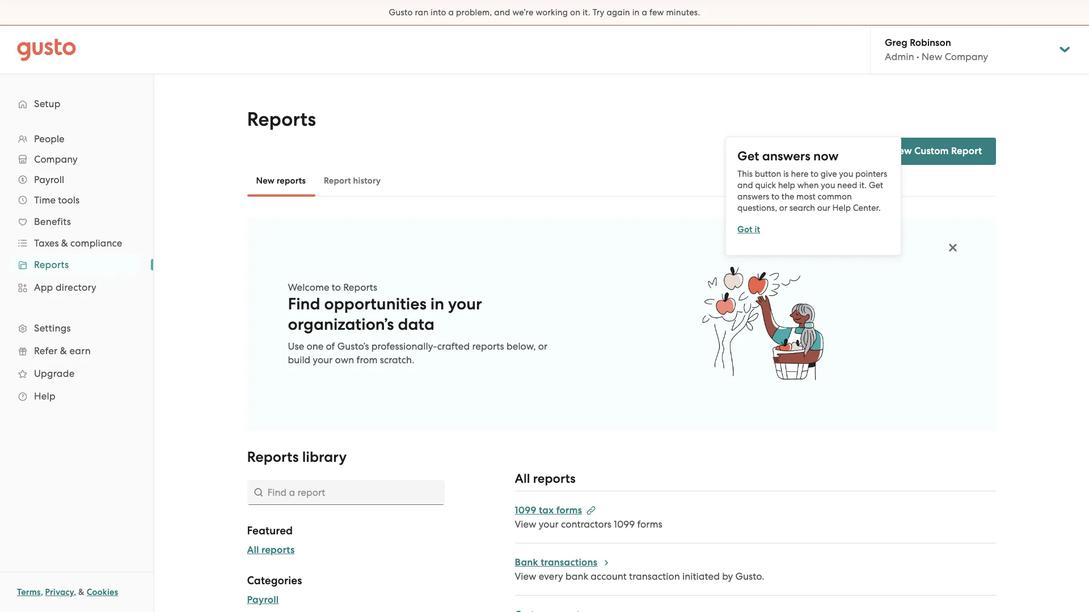 Task type: locate. For each thing, give the bounding box(es) containing it.
reports library
[[247, 449, 347, 466]]

upgrade link
[[11, 364, 142, 384]]

1 vertical spatial you
[[821, 180, 835, 190]]

0 horizontal spatial and
[[494, 7, 510, 18]]

view your contractors 1099 forms
[[515, 519, 662, 530]]

1 vertical spatial view
[[515, 571, 536, 583]]

new custom report
[[891, 145, 982, 157]]

2 a from the left
[[642, 7, 647, 18]]

or inside use one of gusto's professionally-crafted reports below, or build your own from scratch.
[[538, 341, 548, 352]]

terms
[[17, 588, 41, 598]]

compliance
[[70, 238, 122, 249]]

every
[[539, 571, 563, 583]]

1 horizontal spatial all reports
[[515, 471, 576, 487]]

greg robinson admin • new company
[[885, 37, 988, 62]]

1 vertical spatial &
[[60, 345, 67, 357]]

view down bank
[[515, 571, 536, 583]]

1 vertical spatial it.
[[859, 180, 867, 190]]

1 vertical spatial your
[[313, 355, 333, 366]]

forms
[[556, 505, 582, 517], [637, 519, 662, 530]]

forms up contractors at right bottom
[[556, 505, 582, 517]]

2 horizontal spatial your
[[539, 519, 559, 530]]

0 horizontal spatial get
[[738, 148, 759, 164]]

and left we're
[[494, 7, 510, 18]]

company down 'robinson' at the top of page
[[945, 51, 988, 62]]

0 horizontal spatial forms
[[556, 505, 582, 517]]

directory
[[56, 282, 96, 293]]

company inside greg robinson admin • new company
[[945, 51, 988, 62]]

give
[[821, 169, 837, 179]]

to up when
[[811, 169, 819, 179]]

1 horizontal spatial help
[[833, 203, 851, 213]]

company
[[945, 51, 988, 62], [34, 154, 78, 165]]

1 a from the left
[[448, 7, 454, 18]]

welcome to reports find opportunities in your organization's data
[[288, 282, 482, 335]]

1 horizontal spatial to
[[772, 191, 780, 202]]

, left privacy link
[[41, 588, 43, 598]]

1 horizontal spatial or
[[779, 203, 787, 213]]

1 , from the left
[[41, 588, 43, 598]]

it.
[[583, 7, 590, 18], [859, 180, 867, 190]]

crafted
[[437, 341, 470, 352]]

reports inside welcome to reports find opportunities in your organization's data
[[343, 282, 377, 293]]

0 vertical spatial all
[[515, 471, 530, 487]]

a right 'into'
[[448, 7, 454, 18]]

1 horizontal spatial ,
[[74, 588, 76, 598]]

& left earn
[[60, 345, 67, 357]]

in
[[632, 7, 640, 18], [430, 294, 444, 314]]

payroll up time
[[34, 174, 64, 186]]

0 vertical spatial company
[[945, 51, 988, 62]]

a left few at the right of page
[[642, 7, 647, 18]]

1 vertical spatial forms
[[637, 519, 662, 530]]

faqs
[[827, 146, 850, 157]]

, left cookies
[[74, 588, 76, 598]]

your inside welcome to reports find opportunities in your organization's data
[[448, 294, 482, 314]]

0 vertical spatial &
[[61, 238, 68, 249]]

to left the
[[772, 191, 780, 202]]

report left history
[[324, 176, 351, 186]]

new inside "button"
[[256, 176, 275, 186]]

build
[[288, 355, 310, 366]]

the
[[782, 191, 794, 202]]

2 view from the top
[[515, 571, 536, 583]]

2 horizontal spatial new
[[922, 51, 942, 62]]

0 vertical spatial forms
[[556, 505, 582, 517]]

terms link
[[17, 588, 41, 598]]

all reports button
[[247, 544, 295, 558]]

one
[[307, 341, 324, 352]]

from
[[357, 355, 378, 366]]

1 vertical spatial payroll
[[247, 595, 279, 606]]

get down pointers
[[869, 180, 883, 190]]

0 vertical spatial help
[[833, 203, 851, 213]]

0 vertical spatial to
[[811, 169, 819, 179]]

upgrade
[[34, 368, 75, 380]]

need
[[837, 180, 857, 190]]

or
[[779, 203, 787, 213], [538, 341, 548, 352]]

you
[[839, 169, 853, 179], [821, 180, 835, 190]]

1 horizontal spatial in
[[632, 7, 640, 18]]

0 vertical spatial in
[[632, 7, 640, 18]]

answers up is
[[762, 148, 811, 164]]

all reports
[[515, 471, 576, 487], [247, 545, 295, 557]]

& inside dropdown button
[[61, 238, 68, 249]]

1099 right contractors at right bottom
[[614, 519, 635, 530]]

it
[[755, 224, 760, 235]]

1 view from the top
[[515, 519, 536, 530]]

0 vertical spatial or
[[779, 203, 787, 213]]

0 horizontal spatial 1099
[[515, 505, 537, 517]]

1 horizontal spatial report
[[951, 145, 982, 157]]

new
[[922, 51, 942, 62], [891, 145, 912, 157], [256, 176, 275, 186]]

and
[[494, 7, 510, 18], [738, 180, 753, 190]]

it. down pointers
[[859, 180, 867, 190]]

you down give
[[821, 180, 835, 190]]

& right taxes
[[61, 238, 68, 249]]

•
[[917, 51, 919, 62]]

help
[[833, 203, 851, 213], [34, 391, 56, 402]]

0 horizontal spatial it.
[[583, 7, 590, 18]]

all up 1099 tax forms
[[515, 471, 530, 487]]

1 horizontal spatial all
[[515, 471, 530, 487]]

answers up questions,
[[738, 191, 769, 202]]

1 horizontal spatial get
[[869, 180, 883, 190]]

0 vertical spatial new
[[922, 51, 942, 62]]

in right again
[[632, 7, 640, 18]]

1099 tax forms link
[[515, 505, 596, 517]]

here
[[791, 169, 809, 179]]

0 horizontal spatial company
[[34, 154, 78, 165]]

company inside dropdown button
[[34, 154, 78, 165]]

refer
[[34, 345, 58, 357]]

2 , from the left
[[74, 588, 76, 598]]

report
[[951, 145, 982, 157], [324, 176, 351, 186]]

1099
[[515, 505, 537, 517], [614, 519, 635, 530]]

1 vertical spatial and
[[738, 180, 753, 190]]

,
[[41, 588, 43, 598], [74, 588, 76, 598]]

your down one
[[313, 355, 333, 366]]

terms , privacy , & cookies
[[17, 588, 118, 598]]

or down the
[[779, 203, 787, 213]]

1 vertical spatial in
[[430, 294, 444, 314]]

0 vertical spatial view
[[515, 519, 536, 530]]

gusto.
[[736, 571, 765, 583]]

get
[[738, 148, 759, 164], [869, 180, 883, 190]]

1 vertical spatial help
[[34, 391, 56, 402]]

0 horizontal spatial help
[[34, 391, 56, 402]]

it. right on
[[583, 7, 590, 18]]

1 horizontal spatial and
[[738, 180, 753, 190]]

0 horizontal spatial report
[[324, 176, 351, 186]]

to right welcome
[[332, 282, 341, 293]]

1 horizontal spatial 1099
[[614, 519, 635, 530]]

opportunities
[[324, 294, 427, 314]]

view down 1099 tax forms
[[515, 519, 536, 530]]

all reports up tax
[[515, 471, 576, 487]]

get answers now this button is here to give you pointers and quick help when you need it. get answers to the most common questions, or search our help center.
[[738, 148, 887, 213]]

use
[[288, 341, 304, 352]]

reports inside "button"
[[277, 176, 306, 186]]

your down 1099 tax forms
[[539, 519, 559, 530]]

app directory
[[34, 282, 96, 293]]

1 horizontal spatial you
[[839, 169, 853, 179]]

& for earn
[[60, 345, 67, 357]]

1 vertical spatial or
[[538, 341, 548, 352]]

questions,
[[738, 203, 777, 213]]

2 vertical spatial new
[[256, 176, 275, 186]]

1 horizontal spatial your
[[448, 294, 482, 314]]

problem,
[[456, 7, 492, 18]]

1 vertical spatial report
[[324, 176, 351, 186]]

report right 'custom' on the top
[[951, 145, 982, 157]]

and down this on the top right of page
[[738, 180, 753, 190]]

gusto ran into a problem, and we're working on it. try again in a few minutes.
[[389, 7, 700, 18]]

into
[[431, 7, 446, 18]]

2 vertical spatial to
[[332, 282, 341, 293]]

help down common
[[833, 203, 851, 213]]

your up crafted
[[448, 294, 482, 314]]

contractors
[[561, 519, 611, 530]]

0 horizontal spatial to
[[332, 282, 341, 293]]

1 vertical spatial company
[[34, 154, 78, 165]]

taxes
[[34, 238, 59, 249]]

payroll inside dropdown button
[[34, 174, 64, 186]]

0 horizontal spatial new
[[256, 176, 275, 186]]

1099 left tax
[[515, 505, 537, 517]]

0 vertical spatial and
[[494, 7, 510, 18]]

1 horizontal spatial new
[[891, 145, 912, 157]]

0 horizontal spatial all
[[247, 545, 259, 557]]

again
[[607, 7, 630, 18]]

list
[[0, 129, 153, 408]]

1 horizontal spatial company
[[945, 51, 988, 62]]

0 vertical spatial payroll
[[34, 174, 64, 186]]

0 vertical spatial your
[[448, 294, 482, 314]]

got it button
[[738, 223, 760, 236]]

0 horizontal spatial payroll
[[34, 174, 64, 186]]

app directory link
[[11, 277, 142, 298]]

setup
[[34, 98, 61, 109]]

new inside greg robinson admin • new company
[[922, 51, 942, 62]]

in up "data"
[[430, 294, 444, 314]]

0 horizontal spatial or
[[538, 341, 548, 352]]

1 vertical spatial new
[[891, 145, 912, 157]]

all down featured
[[247, 545, 259, 557]]

library
[[302, 449, 347, 466]]

reports
[[247, 108, 316, 131], [34, 259, 69, 271], [343, 282, 377, 293], [247, 449, 299, 466]]

all reports down featured
[[247, 545, 295, 557]]

now
[[814, 148, 839, 164]]

0 horizontal spatial all reports
[[247, 545, 295, 557]]

forms up transaction
[[637, 519, 662, 530]]

1 horizontal spatial a
[[642, 7, 647, 18]]

0 vertical spatial you
[[839, 169, 853, 179]]

cookies
[[87, 588, 118, 598]]

0 horizontal spatial in
[[430, 294, 444, 314]]

0 vertical spatial get
[[738, 148, 759, 164]]

few
[[649, 7, 664, 18]]

&
[[61, 238, 68, 249], [60, 345, 67, 357], [78, 588, 85, 598]]

reports inside list
[[34, 259, 69, 271]]

get up this on the top right of page
[[738, 148, 759, 164]]

company down people
[[34, 154, 78, 165]]

or right the below,
[[538, 341, 548, 352]]

0 vertical spatial 1099
[[515, 505, 537, 517]]

1 vertical spatial to
[[772, 191, 780, 202]]

you up need
[[839, 169, 853, 179]]

view for 1099 tax forms
[[515, 519, 536, 530]]

2 vertical spatial your
[[539, 519, 559, 530]]

0 vertical spatial all reports
[[515, 471, 576, 487]]

0 horizontal spatial your
[[313, 355, 333, 366]]

reports inside button
[[261, 545, 295, 557]]

help down upgrade
[[34, 391, 56, 402]]

0 horizontal spatial a
[[448, 7, 454, 18]]

1 vertical spatial answers
[[738, 191, 769, 202]]

1 vertical spatial 1099
[[614, 519, 635, 530]]

got
[[738, 224, 753, 235]]

1 vertical spatial get
[[869, 180, 883, 190]]

pointers
[[856, 169, 887, 179]]

to
[[811, 169, 819, 179], [772, 191, 780, 202], [332, 282, 341, 293]]

view
[[515, 519, 536, 530], [515, 571, 536, 583]]

Report Search bar field
[[247, 480, 444, 505]]

payroll down categories
[[247, 595, 279, 606]]

& for compliance
[[61, 238, 68, 249]]

reports
[[277, 176, 306, 186], [472, 341, 504, 352], [533, 471, 576, 487], [261, 545, 295, 557]]

0 horizontal spatial you
[[821, 180, 835, 190]]

0 horizontal spatial ,
[[41, 588, 43, 598]]

in inside welcome to reports find opportunities in your organization's data
[[430, 294, 444, 314]]

1 vertical spatial all
[[247, 545, 259, 557]]

& left cookies button
[[78, 588, 85, 598]]

company button
[[11, 149, 142, 170]]

1 horizontal spatial it.
[[859, 180, 867, 190]]

by
[[722, 571, 733, 583]]



Task type: describe. For each thing, give the bounding box(es) containing it.
reports link
[[11, 255, 142, 275]]

bank transactions
[[515, 557, 597, 569]]

list containing people
[[0, 129, 153, 408]]

new for custom
[[891, 145, 912, 157]]

scratch.
[[380, 355, 414, 366]]

on
[[570, 7, 580, 18]]

common
[[818, 191, 852, 202]]

time tools button
[[11, 190, 142, 210]]

settings
[[34, 323, 71, 334]]

working
[[536, 7, 568, 18]]

gusto navigation element
[[0, 74, 153, 426]]

payroll button
[[11, 170, 142, 190]]

center.
[[853, 203, 881, 213]]

app
[[34, 282, 53, 293]]

0 vertical spatial it.
[[583, 7, 590, 18]]

report history button
[[315, 167, 390, 195]]

transaction
[[629, 571, 680, 583]]

welcome
[[288, 282, 329, 293]]

got it
[[738, 224, 760, 235]]

taxes & compliance button
[[11, 233, 142, 254]]

1 vertical spatial all reports
[[247, 545, 295, 557]]

all inside button
[[247, 545, 259, 557]]

try
[[593, 7, 604, 18]]

1 horizontal spatial payroll
[[247, 595, 279, 606]]

refer & earn link
[[11, 341, 142, 361]]

2 horizontal spatial to
[[811, 169, 819, 179]]

own
[[335, 355, 354, 366]]

1099 tax forms
[[515, 505, 582, 517]]

home image
[[17, 38, 76, 61]]

help
[[778, 180, 795, 190]]

privacy
[[45, 588, 74, 598]]

time
[[34, 195, 56, 206]]

categories
[[247, 575, 302, 588]]

bank
[[515, 557, 538, 569]]

help inside get answers now this button is here to give you pointers and quick help when you need it. get answers to the most common questions, or search our help center.
[[833, 203, 851, 213]]

custom
[[915, 145, 949, 157]]

we're
[[512, 7, 534, 18]]

benefits link
[[11, 212, 142, 232]]

most
[[797, 191, 816, 202]]

to inside welcome to reports find opportunities in your organization's data
[[332, 282, 341, 293]]

your inside use one of gusto's professionally-crafted reports below, or build your own from scratch.
[[313, 355, 333, 366]]

when
[[797, 180, 819, 190]]

cookies button
[[87, 586, 118, 600]]

1 horizontal spatial forms
[[637, 519, 662, 530]]

professionally-
[[371, 341, 437, 352]]

taxes & compliance
[[34, 238, 122, 249]]

is
[[783, 169, 789, 179]]

0 vertical spatial report
[[951, 145, 982, 157]]

tax
[[539, 505, 554, 517]]

reports tab list
[[247, 165, 996, 197]]

transactions
[[541, 557, 597, 569]]

setup link
[[11, 94, 142, 114]]

settings link
[[11, 318, 142, 339]]

below,
[[507, 341, 536, 352]]

tools
[[58, 195, 80, 206]]

reports inside use one of gusto's professionally-crafted reports below, or build your own from scratch.
[[472, 341, 504, 352]]

find
[[288, 294, 320, 314]]

privacy link
[[45, 588, 74, 598]]

ran
[[415, 7, 429, 18]]

new reports
[[256, 176, 306, 186]]

featured
[[247, 525, 293, 538]]

new reports button
[[247, 167, 315, 195]]

admin
[[885, 51, 914, 62]]

organization's
[[288, 315, 394, 335]]

refer & earn
[[34, 345, 91, 357]]

button
[[755, 169, 781, 179]]

account
[[591, 571, 627, 583]]

it. inside get answers now this button is here to give you pointers and quick help when you need it. get answers to the most common questions, or search our help center.
[[859, 180, 867, 190]]

benefits
[[34, 216, 71, 227]]

or inside get answers now this button is here to give you pointers and quick help when you need it. get answers to the most common questions, or search our help center.
[[779, 203, 787, 213]]

data
[[398, 315, 435, 335]]

2 vertical spatial &
[[78, 588, 85, 598]]

people
[[34, 133, 65, 145]]

help inside gusto navigation element
[[34, 391, 56, 402]]

bank
[[566, 571, 588, 583]]

quick
[[755, 180, 776, 190]]

0 vertical spatial answers
[[762, 148, 811, 164]]

report inside "button"
[[324, 176, 351, 186]]

report history
[[324, 176, 381, 186]]

gusto's
[[337, 341, 369, 352]]

use one of gusto's professionally-crafted reports below, or build your own from scratch.
[[288, 341, 548, 366]]

gusto
[[389, 7, 413, 18]]

earn
[[69, 345, 91, 357]]

new for reports
[[256, 176, 275, 186]]

and inside get answers now this button is here to give you pointers and quick help when you need it. get answers to the most common questions, or search our help center.
[[738, 180, 753, 190]]

help link
[[11, 386, 142, 407]]

payroll button
[[247, 594, 279, 608]]

time tools
[[34, 195, 80, 206]]

this
[[738, 169, 753, 179]]

minutes.
[[666, 7, 700, 18]]

view for bank transactions
[[515, 571, 536, 583]]

robinson
[[910, 37, 951, 49]]

faqs button
[[814, 145, 850, 159]]

bank transactions link
[[515, 557, 611, 569]]



Task type: vqa. For each thing, say whether or not it's contained in the screenshot.
com,pany
no



